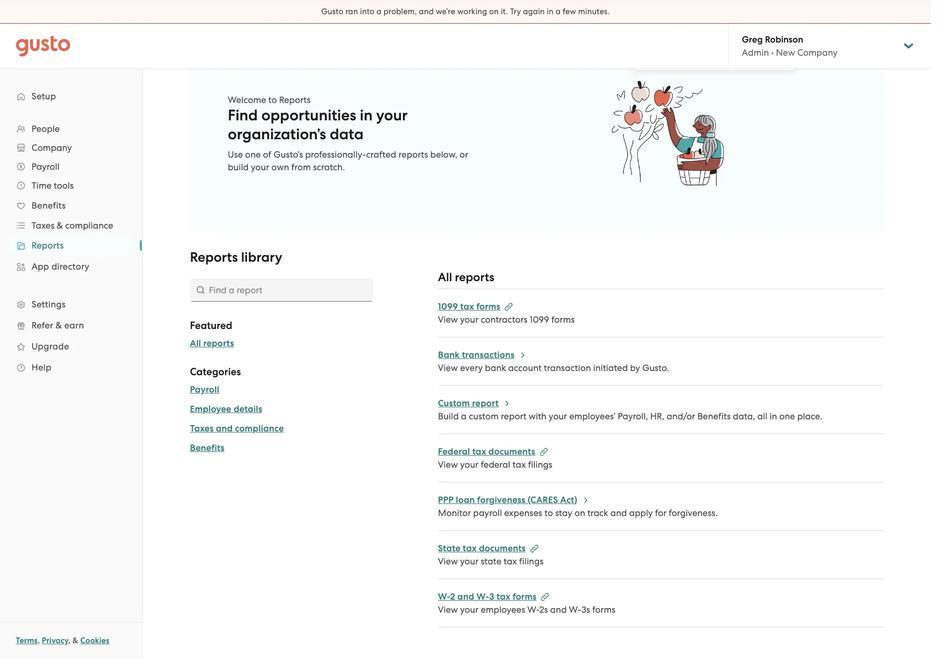Task type: describe. For each thing, give the bounding box(es) containing it.
benefits link
[[11, 196, 131, 215]]

settings
[[32, 299, 66, 310]]

forms up transaction
[[552, 314, 575, 325]]

all inside all reports button
[[190, 338, 201, 349]]

into
[[360, 7, 375, 16]]

1 horizontal spatial to
[[545, 508, 553, 518]]

(cares
[[528, 495, 558, 506]]

transactions
[[462, 350, 515, 361]]

w- right 2s
[[569, 605, 582, 615]]

employee details
[[190, 404, 262, 415]]

payroll inside dropdown button
[[32, 161, 60, 172]]

•
[[772, 47, 774, 58]]

ppp loan forgiveness (cares act) link
[[438, 495, 590, 506]]

state tax documents
[[438, 543, 526, 554]]

and right "2"
[[458, 591, 475, 602]]

build
[[228, 162, 249, 172]]

bank transactions link
[[438, 350, 527, 361]]

reports for reports
[[32, 240, 64, 251]]

time tools button
[[11, 176, 131, 195]]

view for w-
[[438, 605, 458, 615]]

stay
[[556, 508, 573, 518]]

use
[[228, 149, 243, 160]]

ran
[[346, 7, 358, 16]]

data,
[[733, 411, 756, 422]]

state
[[438, 543, 461, 554]]

view your state tax filings
[[438, 556, 544, 567]]

welcome
[[228, 95, 266, 105]]

home image
[[16, 35, 70, 57]]

settings link
[[11, 295, 131, 314]]

gusto
[[322, 7, 344, 16]]

your down federal
[[460, 459, 479, 470]]

professionally-
[[305, 149, 366, 160]]

0 vertical spatial report
[[472, 398, 499, 409]]

gusto.
[[643, 363, 670, 373]]

2 vertical spatial &
[[73, 636, 78, 646]]

2 vertical spatial benefits
[[190, 443, 225, 454]]

below,
[[431, 149, 458, 160]]

reports link
[[11, 236, 131, 255]]

every
[[460, 363, 483, 373]]

filings for federal tax documents
[[528, 459, 553, 470]]

view for federal
[[438, 459, 458, 470]]

view your contractors 1099 forms
[[438, 314, 575, 325]]

app directory
[[32, 261, 89, 272]]

your down w-2 and w-3 tax forms
[[460, 605, 479, 615]]

custom
[[438, 398, 470, 409]]

track
[[588, 508, 609, 518]]

gusto navigation element
[[0, 69, 142, 395]]

2 horizontal spatial reports
[[455, 270, 495, 284]]

setup
[[32, 91, 56, 101]]

all
[[758, 411, 768, 422]]

by
[[630, 363, 641, 373]]

directory
[[51, 261, 89, 272]]

taxes & compliance
[[32, 220, 113, 231]]

forms up view your employees w-2s and w-3s forms
[[513, 591, 537, 602]]

initiated
[[594, 363, 628, 373]]

privacy
[[42, 636, 68, 646]]

setup link
[[11, 87, 131, 106]]

3s
[[582, 605, 590, 615]]

w- up employees
[[477, 591, 489, 602]]

federal
[[438, 446, 470, 457]]

your down state tax documents at the bottom of page
[[460, 556, 479, 567]]

cookies
[[80, 636, 110, 646]]

forms up contractors
[[477, 301, 501, 312]]

federal tax documents
[[438, 446, 536, 457]]

organization's
[[228, 125, 326, 144]]

and left we're
[[419, 7, 434, 16]]

custom
[[469, 411, 499, 422]]

opportunities
[[262, 106, 356, 125]]

payroll button
[[11, 157, 131, 176]]

0 horizontal spatial all reports
[[190, 338, 234, 349]]

reports inside use one of gusto's professionally-crafted reports below, or build your own from scratch.
[[399, 149, 428, 160]]

expenses
[[504, 508, 543, 518]]

working
[[458, 7, 487, 16]]

taxes and compliance
[[190, 423, 284, 434]]

taxes for taxes & compliance
[[32, 220, 54, 231]]

forms right the 3s
[[593, 605, 616, 615]]

filings for state tax documents
[[519, 556, 544, 567]]

greg robinson admin • new company
[[742, 34, 838, 58]]

help link
[[11, 358, 131, 377]]

2 horizontal spatial a
[[556, 7, 561, 16]]

tools
[[54, 180, 74, 191]]

w-2 and w-3 tax forms link
[[438, 591, 550, 602]]

federal tax documents link
[[438, 446, 548, 457]]

your down 1099 tax forms
[[460, 314, 479, 325]]

account
[[509, 363, 542, 373]]

reports inside button
[[203, 338, 234, 349]]

taxes & compliance button
[[11, 216, 131, 235]]

benefits inside benefits link
[[32, 200, 66, 211]]

forgiveness
[[477, 495, 526, 506]]

gusto's
[[274, 149, 303, 160]]

hr,
[[651, 411, 665, 422]]

one inside use one of gusto's professionally-crafted reports below, or build your own from scratch.
[[245, 149, 261, 160]]

and/or
[[667, 411, 696, 422]]

cookies button
[[80, 635, 110, 647]]

view every bank account transaction initiated by gusto.
[[438, 363, 670, 373]]

reports library
[[190, 249, 282, 265]]

bank transactions
[[438, 350, 515, 361]]

3
[[489, 591, 495, 602]]

taxes and compliance button
[[190, 423, 284, 435]]

from
[[292, 162, 311, 172]]

1 vertical spatial one
[[780, 411, 796, 422]]

upgrade link
[[11, 337, 131, 356]]

list containing people
[[0, 119, 142, 378]]



Task type: locate. For each thing, give the bounding box(es) containing it.
app directory link
[[11, 257, 131, 276]]

try
[[510, 7, 521, 16]]

0 horizontal spatial a
[[377, 7, 382, 16]]

one left "place."
[[780, 411, 796, 422]]

taxes
[[32, 220, 54, 231], [190, 423, 214, 434]]

0 vertical spatial taxes
[[32, 220, 54, 231]]

your up the crafted
[[376, 106, 408, 125]]

documents
[[489, 446, 536, 457], [479, 543, 526, 554]]

0 vertical spatial documents
[[489, 446, 536, 457]]

2s
[[540, 605, 548, 615]]

2 vertical spatial reports
[[203, 338, 234, 349]]

reports
[[399, 149, 428, 160], [455, 270, 495, 284], [203, 338, 234, 349]]

to right welcome
[[269, 95, 277, 105]]

0 vertical spatial benefits
[[32, 200, 66, 211]]

2
[[450, 591, 455, 602]]

on right stay
[[575, 508, 586, 518]]

0 vertical spatial company
[[798, 47, 838, 58]]

payroll button
[[190, 384, 219, 396]]

your inside welcome to reports find opportunities in your organization's data
[[376, 106, 408, 125]]

build a custom report with your employees' payroll, hr, and/or benefits data, all in one place.
[[438, 411, 823, 422]]

all reports button
[[190, 338, 234, 350]]

report
[[472, 398, 499, 409], [501, 411, 527, 422]]

filings right state
[[519, 556, 544, 567]]

your
[[376, 106, 408, 125], [251, 162, 269, 172], [460, 314, 479, 325], [549, 411, 567, 422], [460, 459, 479, 470], [460, 556, 479, 567], [460, 605, 479, 615]]

compliance inside dropdown button
[[65, 220, 113, 231]]

documents for state tax documents
[[479, 543, 526, 554]]

2 , from the left
[[68, 636, 71, 646]]

reports
[[279, 95, 311, 105], [32, 240, 64, 251], [190, 249, 238, 265]]

robinson
[[765, 34, 804, 45]]

data
[[330, 125, 364, 144]]

1 horizontal spatial taxes
[[190, 423, 214, 434]]

payroll
[[473, 508, 502, 518]]

1 vertical spatial report
[[501, 411, 527, 422]]

1 horizontal spatial ,
[[68, 636, 71, 646]]

again
[[523, 7, 545, 16]]

and right 2s
[[550, 605, 567, 615]]

0 horizontal spatial company
[[32, 142, 72, 153]]

featured
[[190, 320, 232, 332]]

act)
[[561, 495, 578, 506]]

view down 1099 tax forms
[[438, 314, 458, 325]]

view for bank
[[438, 363, 458, 373]]

reports inside reports link
[[32, 240, 64, 251]]

benefits button
[[190, 442, 225, 455]]

2 horizontal spatial benefits
[[698, 411, 731, 422]]

0 horizontal spatial taxes
[[32, 220, 54, 231]]

refer & earn link
[[11, 316, 131, 335]]

compliance inside button
[[235, 423, 284, 434]]

benefits left data,
[[698, 411, 731, 422]]

terms link
[[16, 636, 38, 646]]

1099 right contractors
[[530, 314, 550, 325]]

company right "new"
[[798, 47, 838, 58]]

forgiveness.
[[669, 508, 718, 518]]

employees
[[481, 605, 526, 615]]

to inside welcome to reports find opportunities in your organization's data
[[269, 95, 277, 105]]

1 horizontal spatial reports
[[399, 149, 428, 160]]

payroll
[[32, 161, 60, 172], [190, 384, 219, 395]]

taxes down benefits link
[[32, 220, 54, 231]]

0 vertical spatial one
[[245, 149, 261, 160]]

taxes for taxes and compliance
[[190, 423, 214, 434]]

filings up (cares
[[528, 459, 553, 470]]

reports up app
[[32, 240, 64, 251]]

compliance for taxes & compliance
[[65, 220, 113, 231]]

one left 'of' at the top of page
[[245, 149, 261, 160]]

2 vertical spatial in
[[770, 411, 778, 422]]

0 vertical spatial compliance
[[65, 220, 113, 231]]

time tools
[[32, 180, 74, 191]]

gusto ran into a problem, and we're working on it. try again in a few minutes.
[[322, 7, 610, 16]]

reports down featured
[[203, 338, 234, 349]]

monitor
[[438, 508, 471, 518]]

people
[[32, 124, 60, 134]]

report up custom
[[472, 398, 499, 409]]

& inside taxes & compliance dropdown button
[[57, 220, 63, 231]]

in right again
[[547, 7, 554, 16]]

0 vertical spatial in
[[547, 7, 554, 16]]

1 vertical spatial reports
[[455, 270, 495, 284]]

all reports up 1099 tax forms
[[438, 270, 495, 284]]

view for 1099
[[438, 314, 458, 325]]

& left earn
[[56, 320, 62, 331]]

company down people
[[32, 142, 72, 153]]

1 horizontal spatial payroll
[[190, 384, 219, 395]]

1 vertical spatial company
[[32, 142, 72, 153]]

1099 up bank
[[438, 301, 458, 312]]

your down 'of' at the top of page
[[251, 162, 269, 172]]

1 view from the top
[[438, 314, 458, 325]]

0 vertical spatial reports
[[399, 149, 428, 160]]

5 view from the top
[[438, 605, 458, 615]]

taxes inside button
[[190, 423, 214, 434]]

0 horizontal spatial reports
[[203, 338, 234, 349]]

0 vertical spatial on
[[489, 7, 499, 16]]

to
[[269, 95, 277, 105], [545, 508, 553, 518]]

transaction
[[544, 363, 591, 373]]

admin
[[742, 47, 769, 58]]

1 horizontal spatial one
[[780, 411, 796, 422]]

employees'
[[570, 411, 616, 422]]

apply
[[630, 508, 653, 518]]

all down featured
[[190, 338, 201, 349]]

benefits down time tools
[[32, 200, 66, 211]]

0 horizontal spatial all
[[190, 338, 201, 349]]

view your federal tax filings
[[438, 459, 553, 470]]

employee
[[190, 404, 232, 415]]

in inside welcome to reports find opportunities in your organization's data
[[360, 106, 373, 125]]

a down custom report
[[461, 411, 467, 422]]

few
[[563, 7, 577, 16]]

0 horizontal spatial payroll
[[32, 161, 60, 172]]

1 horizontal spatial benefits
[[190, 443, 225, 454]]

1 vertical spatial filings
[[519, 556, 544, 567]]

, left privacy link
[[38, 636, 40, 646]]

compliance down details
[[235, 423, 284, 434]]

1 horizontal spatial all reports
[[438, 270, 495, 284]]

& inside refer & earn link
[[56, 320, 62, 331]]

documents for federal tax documents
[[489, 446, 536, 457]]

your right with
[[549, 411, 567, 422]]

of
[[263, 149, 272, 160]]

people button
[[11, 119, 131, 138]]

documents up federal
[[489, 446, 536, 457]]

company inside greg robinson admin • new company
[[798, 47, 838, 58]]

a left few
[[556, 7, 561, 16]]

one
[[245, 149, 261, 160], [780, 411, 796, 422]]

1 vertical spatial compliance
[[235, 423, 284, 434]]

and right the track
[[611, 508, 627, 518]]

0 horizontal spatial benefits
[[32, 200, 66, 211]]

w-2 and w-3 tax forms
[[438, 591, 537, 602]]

report left with
[[501, 411, 527, 422]]

custom report
[[438, 398, 499, 409]]

1 horizontal spatial all
[[438, 270, 452, 284]]

a right into
[[377, 7, 382, 16]]

1 vertical spatial documents
[[479, 543, 526, 554]]

place.
[[798, 411, 823, 422]]

to down (cares
[[545, 508, 553, 518]]

reports for reports library
[[190, 249, 238, 265]]

0 horizontal spatial 1099
[[438, 301, 458, 312]]

state
[[481, 556, 502, 567]]

0 vertical spatial all
[[438, 270, 452, 284]]

and
[[419, 7, 434, 16], [216, 423, 233, 434], [611, 508, 627, 518], [458, 591, 475, 602], [550, 605, 567, 615]]

4 view from the top
[[438, 556, 458, 567]]

1 horizontal spatial company
[[798, 47, 838, 58]]

1 , from the left
[[38, 636, 40, 646]]

for
[[655, 508, 667, 518]]

3 view from the top
[[438, 459, 458, 470]]

and inside button
[[216, 423, 233, 434]]

, left the cookies
[[68, 636, 71, 646]]

1 horizontal spatial compliance
[[235, 423, 284, 434]]

tax
[[461, 301, 474, 312], [473, 446, 486, 457], [513, 459, 526, 470], [463, 543, 477, 554], [504, 556, 517, 567], [497, 591, 511, 602]]

we're
[[436, 7, 456, 16]]

1 horizontal spatial a
[[461, 411, 467, 422]]

ppp
[[438, 495, 454, 506]]

in up data
[[360, 106, 373, 125]]

privacy link
[[42, 636, 68, 646]]

greg
[[742, 34, 763, 45]]

benefits
[[32, 200, 66, 211], [698, 411, 731, 422], [190, 443, 225, 454]]

1099
[[438, 301, 458, 312], [530, 314, 550, 325]]

scratch.
[[313, 162, 345, 172]]

taxes inside dropdown button
[[32, 220, 54, 231]]

taxes up the benefits button
[[190, 423, 214, 434]]

view for state
[[438, 556, 458, 567]]

0 horizontal spatial in
[[360, 106, 373, 125]]

0 vertical spatial payroll
[[32, 161, 60, 172]]

and down employee details button
[[216, 423, 233, 434]]

compliance down benefits link
[[65, 220, 113, 231]]

1 horizontal spatial in
[[547, 7, 554, 16]]

use one of gusto's professionally-crafted reports below, or build your own from scratch.
[[228, 149, 469, 172]]

time
[[32, 180, 52, 191]]

company
[[798, 47, 838, 58], [32, 142, 72, 153]]

categories
[[190, 366, 241, 378]]

on
[[489, 7, 499, 16], [575, 508, 586, 518]]

0 horizontal spatial ,
[[38, 636, 40, 646]]

& for earn
[[56, 320, 62, 331]]

refer
[[32, 320, 53, 331]]

view down "2"
[[438, 605, 458, 615]]

1 horizontal spatial report
[[501, 411, 527, 422]]

Report Search bar field
[[190, 279, 373, 302]]

& left the cookies
[[73, 636, 78, 646]]

list
[[0, 119, 142, 378]]

in right 'all' on the bottom right of the page
[[770, 411, 778, 422]]

company inside dropdown button
[[32, 142, 72, 153]]

2 horizontal spatial reports
[[279, 95, 311, 105]]

reports left below,
[[399, 149, 428, 160]]

payroll up 'time' in the left of the page
[[32, 161, 60, 172]]

reports up opportunities
[[279, 95, 311, 105]]

on left it.
[[489, 7, 499, 16]]

1 vertical spatial all reports
[[190, 338, 234, 349]]

1 vertical spatial &
[[56, 320, 62, 331]]

1 horizontal spatial 1099
[[530, 314, 550, 325]]

all up 1099 tax forms
[[438, 270, 452, 284]]

minutes.
[[579, 7, 610, 16]]

refer & earn
[[32, 320, 84, 331]]

view down state
[[438, 556, 458, 567]]

1 vertical spatial benefits
[[698, 411, 731, 422]]

payroll,
[[618, 411, 648, 422]]

1 horizontal spatial reports
[[190, 249, 238, 265]]

0 vertical spatial 1099
[[438, 301, 458, 312]]

view down bank
[[438, 363, 458, 373]]

with
[[529, 411, 547, 422]]

1 horizontal spatial on
[[575, 508, 586, 518]]

w- left 3 on the right
[[438, 591, 450, 602]]

1099 tax forms link
[[438, 301, 513, 312]]

payroll up employee on the bottom left of the page
[[190, 384, 219, 395]]

library
[[241, 249, 282, 265]]

view down federal
[[438, 459, 458, 470]]

all reports down featured
[[190, 338, 234, 349]]

1099 tax forms
[[438, 301, 501, 312]]

view
[[438, 314, 458, 325], [438, 363, 458, 373], [438, 459, 458, 470], [438, 556, 458, 567], [438, 605, 458, 615]]

help
[[32, 362, 51, 373]]

0 horizontal spatial report
[[472, 398, 499, 409]]

0 horizontal spatial reports
[[32, 240, 64, 251]]

,
[[38, 636, 40, 646], [68, 636, 71, 646]]

your inside use one of gusto's professionally-crafted reports below, or build your own from scratch.
[[251, 162, 269, 172]]

0 horizontal spatial on
[[489, 7, 499, 16]]

bank
[[485, 363, 506, 373]]

1 vertical spatial all
[[190, 338, 201, 349]]

1 vertical spatial in
[[360, 106, 373, 125]]

reports up 1099 tax forms link
[[455, 270, 495, 284]]

reports inside welcome to reports find opportunities in your organization's data
[[279, 95, 311, 105]]

1 vertical spatial 1099
[[530, 314, 550, 325]]

documents up state
[[479, 543, 526, 554]]

welcome to reports find opportunities in your organization's data
[[228, 95, 408, 144]]

a
[[377, 7, 382, 16], [556, 7, 561, 16], [461, 411, 467, 422]]

0 horizontal spatial one
[[245, 149, 261, 160]]

1 vertical spatial on
[[575, 508, 586, 518]]

0 vertical spatial to
[[269, 95, 277, 105]]

0 vertical spatial filings
[[528, 459, 553, 470]]

w- right employees
[[528, 605, 540, 615]]

1 vertical spatial to
[[545, 508, 553, 518]]

0 vertical spatial all reports
[[438, 270, 495, 284]]

& down benefits link
[[57, 220, 63, 231]]

& for compliance
[[57, 220, 63, 231]]

0 vertical spatial &
[[57, 220, 63, 231]]

0 horizontal spatial to
[[269, 95, 277, 105]]

0 horizontal spatial compliance
[[65, 220, 113, 231]]

2 view from the top
[[438, 363, 458, 373]]

benefits down taxes and compliance button
[[190, 443, 225, 454]]

reports left the library
[[190, 249, 238, 265]]

problem,
[[384, 7, 417, 16]]

bank
[[438, 350, 460, 361]]

compliance for taxes and compliance
[[235, 423, 284, 434]]

1 vertical spatial payroll
[[190, 384, 219, 395]]

2 horizontal spatial in
[[770, 411, 778, 422]]

it.
[[501, 7, 508, 16]]

own
[[272, 162, 289, 172]]

1 vertical spatial taxes
[[190, 423, 214, 434]]



Task type: vqa. For each thing, say whether or not it's contained in the screenshot.
every
yes



